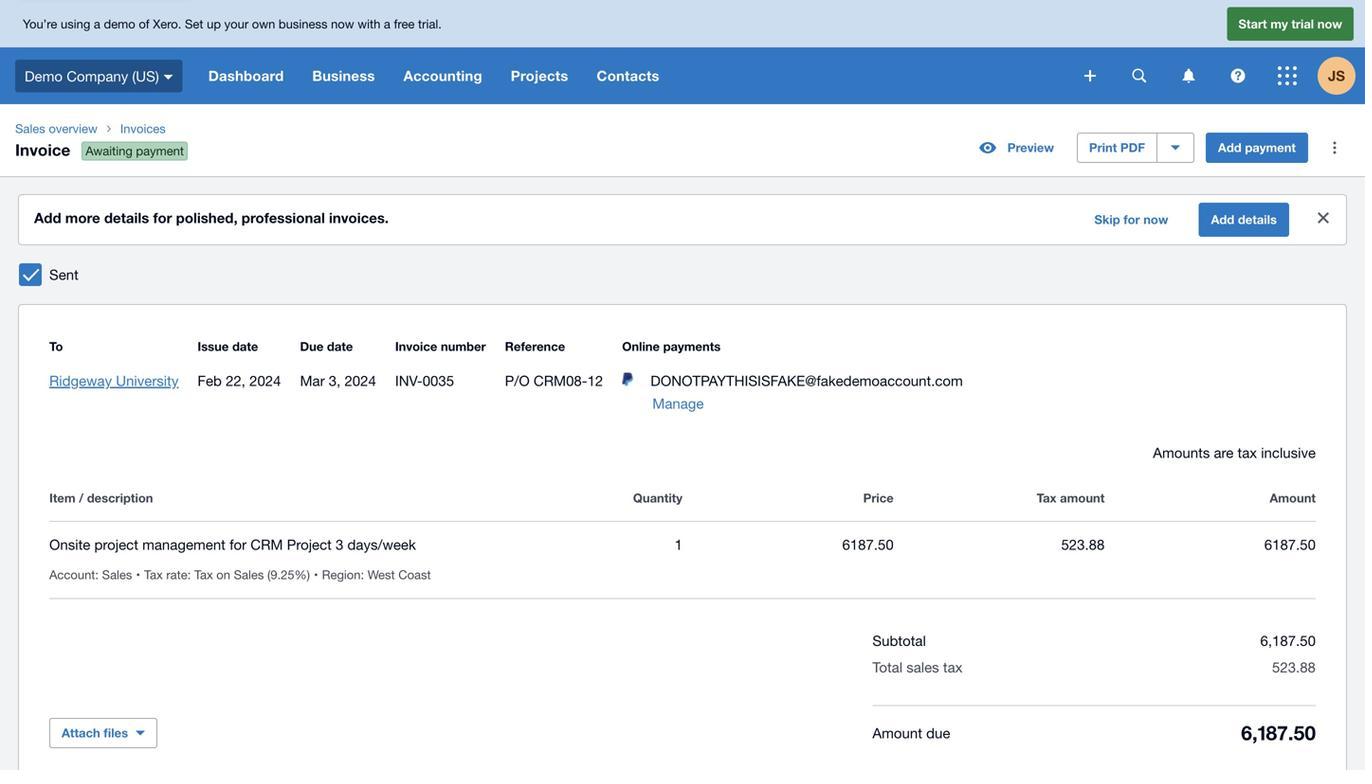 Task type: vqa. For each thing, say whether or not it's contained in the screenshot.


Task type: describe. For each thing, give the bounding box(es) containing it.
coast
[[398, 568, 431, 583]]

polished,
[[176, 210, 238, 227]]

up
[[207, 16, 221, 31]]

inv-0035
[[395, 373, 454, 389]]

business
[[279, 16, 328, 31]]

add payment button
[[1206, 133, 1309, 163]]

project
[[94, 537, 138, 553]]

1 a from the left
[[94, 16, 100, 31]]

you're using a demo of xero. set up your own business now with a free trial.
[[23, 16, 442, 31]]

overview
[[49, 121, 98, 136]]

2 horizontal spatial now
[[1318, 16, 1343, 31]]

1 horizontal spatial sales
[[102, 568, 132, 583]]

for inside button
[[1124, 212, 1140, 227]]

onsite project management for crm project 3 days/week
[[49, 537, 416, 553]]

add for add more details for polished, professional invoices.
[[34, 210, 61, 227]]

projects
[[511, 67, 568, 84]]

professional
[[242, 210, 325, 227]]

donotpaythisisfake@fakedemoaccount.com
[[651, 373, 963, 389]]

region
[[322, 568, 361, 583]]

more
[[65, 210, 100, 227]]

business button
[[298, 47, 389, 104]]

trial
[[1292, 16, 1314, 31]]

ridgeway university
[[49, 373, 179, 389]]

p/o crm08-12
[[505, 373, 603, 389]]

sales
[[907, 659, 939, 676]]

invoice number
[[395, 339, 486, 354]]

3
[[336, 537, 344, 553]]

item / description column header
[[49, 487, 472, 510]]

svg image up 'pdf'
[[1133, 69, 1147, 83]]

to
[[49, 339, 63, 354]]

2 6187.50 cell from the left
[[1105, 534, 1316, 557]]

using
[[61, 16, 90, 31]]

tax for sales
[[943, 659, 963, 676]]

1
[[675, 537, 683, 553]]

js
[[1328, 67, 1346, 84]]

total sales tax
[[873, 659, 963, 676]]

west
[[368, 568, 395, 583]]

0 vertical spatial 6,187.50
[[1261, 633, 1316, 650]]

you're
[[23, 16, 57, 31]]

item / description
[[49, 491, 153, 506]]

details inside 'add details' button
[[1238, 212, 1277, 227]]

: for account
[[95, 568, 99, 583]]

sent
[[49, 266, 79, 283]]

invoice for invoice
[[15, 140, 70, 159]]

2 horizontal spatial sales
[[234, 568, 264, 583]]

2024 for mar 3, 2024
[[345, 373, 376, 389]]

demo
[[25, 68, 63, 84]]

p/o
[[505, 373, 530, 389]]

0 horizontal spatial details
[[104, 210, 149, 227]]

quantity column header
[[472, 487, 683, 510]]

online
[[622, 339, 660, 354]]

preview button
[[968, 133, 1066, 163]]

(us)
[[132, 68, 159, 84]]

now inside button
[[1144, 212, 1169, 227]]

sales overview link
[[8, 119, 105, 138]]

1 horizontal spatial tax
[[194, 568, 213, 583]]

print pdf button
[[1077, 133, 1158, 163]]

tax amount column header
[[894, 487, 1105, 510]]

due date
[[300, 339, 353, 354]]

0 horizontal spatial svg image
[[1183, 69, 1195, 83]]

with
[[358, 16, 381, 31]]

awaiting
[[86, 144, 133, 158]]

description
[[87, 491, 153, 506]]

reference
[[505, 339, 565, 354]]

js button
[[1318, 47, 1365, 104]]

close image
[[1318, 212, 1329, 224]]

svg image down start
[[1231, 69, 1245, 83]]

pdf
[[1121, 140, 1145, 155]]

demo company (us) button
[[0, 47, 194, 104]]

skip
[[1095, 212, 1120, 227]]

close button
[[1305, 199, 1343, 237]]

attach files
[[62, 726, 128, 741]]

tax for are
[[1238, 445, 1257, 461]]

free
[[394, 16, 415, 31]]

add for add details
[[1211, 212, 1235, 227]]

cell containing tax rate
[[144, 568, 322, 583]]

3,
[[329, 373, 341, 389]]

2 a from the left
[[384, 16, 391, 31]]

add more details for polished, professional invoices.
[[34, 210, 389, 227]]

issue date
[[198, 339, 258, 354]]

subtotal
[[873, 633, 926, 650]]

manage
[[653, 395, 704, 412]]

invoice for invoice number
[[395, 339, 437, 354]]

for for add more details for polished, professional invoices.
[[153, 210, 172, 227]]

mar 3, 2024
[[300, 373, 376, 389]]

management
[[142, 537, 226, 553]]

region : west coast
[[322, 568, 431, 583]]

1 vertical spatial 6,187.50
[[1241, 722, 1316, 745]]

number
[[441, 339, 486, 354]]

days/week
[[348, 537, 416, 553]]

print pdf
[[1089, 140, 1145, 155]]

invoices
[[120, 121, 166, 136]]

date for 3,
[[327, 339, 353, 354]]

accounting
[[404, 67, 482, 84]]



Task type: locate. For each thing, give the bounding box(es) containing it.
2 row from the top
[[49, 522, 1316, 600]]

: down project
[[95, 568, 99, 583]]

1 horizontal spatial svg image
[[1278, 66, 1297, 85]]

skip for now button
[[1083, 205, 1180, 235]]

dashboard link
[[194, 47, 298, 104]]

6187.50 for 1st 6187.50 cell
[[842, 537, 894, 553]]

0 horizontal spatial payment
[[136, 144, 184, 158]]

: left west
[[361, 568, 364, 583]]

svg image
[[1133, 69, 1147, 83], [1231, 69, 1245, 83], [1085, 70, 1096, 82], [164, 75, 173, 79]]

0 horizontal spatial a
[[94, 16, 100, 31]]

dashboard
[[208, 67, 284, 84]]

1 horizontal spatial payment
[[1245, 140, 1296, 155]]

svg image
[[1278, 66, 1297, 85], [1183, 69, 1195, 83]]

0 horizontal spatial now
[[331, 16, 354, 31]]

row
[[49, 487, 1316, 522], [49, 522, 1316, 600]]

demo
[[104, 16, 135, 31]]

cell down project
[[49, 568, 144, 583]]

1 horizontal spatial amount
[[1270, 491, 1316, 506]]

cell down days/week
[[322, 568, 439, 583]]

xero.
[[153, 16, 181, 31]]

1 vertical spatial amount
[[873, 725, 923, 742]]

2 date from the left
[[327, 339, 353, 354]]

tax for tax rate : tax on sales (9.25%)
[[144, 568, 163, 583]]

1 6187.50 from the left
[[842, 537, 894, 553]]

0035
[[423, 373, 454, 389]]

tax left on
[[194, 568, 213, 583]]

rate
[[166, 568, 187, 583]]

sales overview
[[15, 121, 98, 136]]

banner containing dashboard
[[0, 0, 1365, 104]]

details
[[104, 210, 149, 227], [1238, 212, 1277, 227]]

svg image inside 'demo company (us)' popup button
[[164, 75, 173, 79]]

online payments
[[622, 339, 721, 354]]

amount left the 'due' at the bottom of page
[[873, 725, 923, 742]]

0 vertical spatial row
[[49, 487, 1316, 522]]

6187.50 down price
[[842, 537, 894, 553]]

due
[[300, 339, 324, 354]]

preview
[[1008, 140, 1054, 155]]

tax for tax amount
[[1037, 491, 1057, 506]]

0 horizontal spatial amount
[[873, 725, 923, 742]]

contacts
[[597, 67, 660, 84]]

row containing onsite project management for crm project 3 days/week
[[49, 522, 1316, 600]]

0 horizontal spatial 6187.50
[[842, 537, 894, 553]]

date right 'due'
[[327, 339, 353, 354]]

for
[[153, 210, 172, 227], [1124, 212, 1140, 227], [230, 537, 247, 553]]

inv-
[[395, 373, 423, 389]]

0 vertical spatial 523.88
[[1061, 537, 1105, 553]]

1 horizontal spatial 6187.50 cell
[[1105, 534, 1316, 557]]

3 cell from the left
[[322, 568, 439, 583]]

2 2024 from the left
[[345, 373, 376, 389]]

add
[[1218, 140, 1242, 155], [34, 210, 61, 227], [1211, 212, 1235, 227]]

1 vertical spatial 523.88
[[1273, 659, 1316, 676]]

payments
[[663, 339, 721, 354]]

:
[[95, 568, 99, 583], [187, 568, 191, 583], [361, 568, 364, 583]]

cell containing account
[[49, 568, 144, 583]]

add left more at the left of the page
[[34, 210, 61, 227]]

svg image right (us)
[[164, 75, 173, 79]]

own
[[252, 16, 275, 31]]

0 vertical spatial amount
[[1270, 491, 1316, 506]]

1 2024 from the left
[[249, 373, 281, 389]]

0 horizontal spatial invoice
[[15, 140, 70, 159]]

price
[[863, 491, 894, 506]]

amount for amount due
[[873, 725, 923, 742]]

accounting button
[[389, 47, 497, 104]]

1 horizontal spatial :
[[187, 568, 191, 583]]

university
[[116, 373, 179, 389]]

: down management
[[187, 568, 191, 583]]

a left the free
[[384, 16, 391, 31]]

amount down inclusive
[[1270, 491, 1316, 506]]

invoice
[[15, 140, 70, 159], [395, 339, 437, 354]]

1 horizontal spatial 6187.50
[[1265, 537, 1316, 553]]

amount
[[1060, 491, 1105, 506]]

tax inside column header
[[1037, 491, 1057, 506]]

tax right 'sales'
[[943, 659, 963, 676]]

issue
[[198, 339, 229, 354]]

6187.50 cell down amount column header
[[1105, 534, 1316, 557]]

date right issue
[[232, 339, 258, 354]]

for for onsite project management for crm project 3 days/week
[[230, 537, 247, 553]]

due
[[926, 725, 950, 742]]

start my trial now
[[1239, 16, 1343, 31]]

12
[[587, 373, 603, 389]]

of
[[139, 16, 149, 31]]

quantity
[[633, 491, 683, 506]]

payment inside 'button'
[[1245, 140, 1296, 155]]

0 horizontal spatial sales
[[15, 121, 45, 136]]

date for 22,
[[232, 339, 258, 354]]

amounts are tax inclusive
[[1153, 445, 1316, 461]]

0 horizontal spatial for
[[153, 210, 172, 227]]

2 : from the left
[[187, 568, 191, 583]]

amount for amount
[[1270, 491, 1316, 506]]

add up the add details in the top of the page
[[1218, 140, 1242, 155]]

: for region
[[361, 568, 364, 583]]

1 row from the top
[[49, 487, 1316, 522]]

sales
[[15, 121, 45, 136], [102, 568, 132, 583], [234, 568, 264, 583]]

date
[[232, 339, 258, 354], [327, 339, 353, 354]]

now right skip
[[1144, 212, 1169, 227]]

add for add payment
[[1218, 140, 1242, 155]]

1 vertical spatial tax
[[943, 659, 963, 676]]

2024
[[249, 373, 281, 389], [345, 373, 376, 389]]

1 cell
[[472, 534, 683, 557]]

2 6187.50 from the left
[[1265, 537, 1316, 553]]

table containing onsite project management for crm project 3 days/week
[[49, 465, 1316, 600]]

2 cell from the left
[[144, 568, 322, 583]]

2 horizontal spatial :
[[361, 568, 364, 583]]

0 horizontal spatial 2024
[[249, 373, 281, 389]]

6187.50 down inclusive
[[1265, 537, 1316, 553]]

2024 right 3,
[[345, 373, 376, 389]]

amount
[[1270, 491, 1316, 506], [873, 725, 923, 742]]

start
[[1239, 16, 1267, 31]]

for right skip
[[1124, 212, 1140, 227]]

0 horizontal spatial 6187.50 cell
[[683, 534, 894, 557]]

invoice up inv-
[[395, 339, 437, 354]]

2 horizontal spatial tax
[[1037, 491, 1057, 506]]

1 horizontal spatial 523.88
[[1273, 659, 1316, 676]]

on
[[216, 568, 230, 583]]

523.88 cell
[[894, 534, 1105, 557]]

sales down project
[[102, 568, 132, 583]]

awaiting payment
[[86, 144, 184, 158]]

item
[[49, 491, 76, 506]]

row containing item / description
[[49, 487, 1316, 522]]

6187.50 for second 6187.50 cell from the left
[[1265, 537, 1316, 553]]

your
[[224, 16, 249, 31]]

now left "with"
[[331, 16, 354, 31]]

2024 for feb 22, 2024
[[249, 373, 281, 389]]

0 horizontal spatial tax
[[144, 568, 163, 583]]

row up 1
[[49, 487, 1316, 522]]

total
[[873, 659, 903, 676]]

crm
[[251, 537, 283, 553]]

mar
[[300, 373, 325, 389]]

amount column header
[[1105, 487, 1316, 510]]

tax
[[1238, 445, 1257, 461], [943, 659, 963, 676]]

row down quantity
[[49, 522, 1316, 600]]

cell
[[49, 568, 144, 583], [144, 568, 322, 583], [322, 568, 439, 583]]

trial.
[[418, 16, 442, 31]]

onsite
[[49, 537, 90, 553]]

1 horizontal spatial invoice
[[395, 339, 437, 354]]

print
[[1089, 140, 1117, 155]]

6187.50 cell
[[683, 534, 894, 557], [1105, 534, 1316, 557]]

contacts button
[[583, 47, 674, 104]]

price column header
[[683, 487, 894, 510]]

0 vertical spatial tax
[[1238, 445, 1257, 461]]

tax rate : tax on sales (9.25%)
[[144, 568, 310, 583]]

add details
[[1211, 212, 1277, 227]]

a right the 'using'
[[94, 16, 100, 31]]

1 date from the left
[[232, 339, 258, 354]]

6187.50
[[842, 537, 894, 553], [1265, 537, 1316, 553]]

onsite project management for crm project 3 days/week cell
[[49, 534, 472, 557]]

project
[[287, 537, 332, 553]]

2 horizontal spatial for
[[1124, 212, 1140, 227]]

1 horizontal spatial 2024
[[345, 373, 376, 389]]

6187.50 cell down price column header at the bottom of the page
[[683, 534, 894, 557]]

payment for awaiting payment
[[136, 144, 184, 158]]

are
[[1214, 445, 1234, 461]]

1 cell from the left
[[49, 568, 144, 583]]

details right more at the left of the page
[[104, 210, 149, 227]]

cell down onsite project management for crm project 3 days/week
[[144, 568, 322, 583]]

payment left more invoice options image
[[1245, 140, 1296, 155]]

now right the trial
[[1318, 16, 1343, 31]]

amount due
[[873, 725, 950, 742]]

sales right on
[[234, 568, 264, 583]]

business
[[312, 67, 375, 84]]

0 horizontal spatial 523.88
[[1061, 537, 1105, 553]]

1 horizontal spatial date
[[327, 339, 353, 354]]

523.88 inside 523.88 'cell'
[[1061, 537, 1105, 553]]

set
[[185, 16, 203, 31]]

feb
[[198, 373, 222, 389]]

add inside button
[[1211, 212, 1235, 227]]

add down add payment 'button'
[[1211, 212, 1235, 227]]

0 horizontal spatial date
[[232, 339, 258, 354]]

attach files button
[[49, 719, 157, 749]]

for inside cell
[[230, 537, 247, 553]]

account : sales
[[49, 568, 132, 583]]

payment down invoices link
[[136, 144, 184, 158]]

amount inside column header
[[1270, 491, 1316, 506]]

banner
[[0, 0, 1365, 104]]

my
[[1271, 16, 1288, 31]]

sales left 'overview'
[[15, 121, 45, 136]]

invoice down sales overview link
[[15, 140, 70, 159]]

1 6187.50 cell from the left
[[683, 534, 894, 557]]

0 vertical spatial invoice
[[15, 140, 70, 159]]

add inside 'button'
[[1218, 140, 1242, 155]]

tax left amount
[[1037, 491, 1057, 506]]

account
[[49, 568, 95, 583]]

1 horizontal spatial details
[[1238, 212, 1277, 227]]

svg image up print at right top
[[1085, 70, 1096, 82]]

tax left rate
[[144, 568, 163, 583]]

ridgeway
[[49, 373, 112, 389]]

2024 right '22,'
[[249, 373, 281, 389]]

/
[[79, 491, 84, 506]]

add details button
[[1199, 203, 1290, 237]]

3 : from the left
[[361, 568, 364, 583]]

22,
[[226, 373, 246, 389]]

tax right are at the bottom of page
[[1238, 445, 1257, 461]]

1 vertical spatial row
[[49, 522, 1316, 600]]

more invoice options image
[[1316, 129, 1354, 167]]

add payment
[[1218, 140, 1296, 155]]

cell containing region
[[322, 568, 439, 583]]

1 horizontal spatial a
[[384, 16, 391, 31]]

1 horizontal spatial for
[[230, 537, 247, 553]]

ridgeway university link
[[49, 373, 179, 389]]

table
[[49, 465, 1316, 600]]

523.88
[[1061, 537, 1105, 553], [1273, 659, 1316, 676]]

for left polished,
[[153, 210, 172, 227]]

invoices.
[[329, 210, 389, 227]]

1 : from the left
[[95, 568, 99, 583]]

for left crm
[[230, 537, 247, 553]]

payment for add payment
[[1245, 140, 1296, 155]]

1 horizontal spatial tax
[[1238, 445, 1257, 461]]

demo company (us)
[[25, 68, 159, 84]]

1 vertical spatial invoice
[[395, 339, 437, 354]]

1 horizontal spatial now
[[1144, 212, 1169, 227]]

payment
[[1245, 140, 1296, 155], [136, 144, 184, 158]]

invoices link
[[113, 119, 203, 138]]

details left close icon on the top of the page
[[1238, 212, 1277, 227]]

0 horizontal spatial :
[[95, 568, 99, 583]]

0 horizontal spatial tax
[[943, 659, 963, 676]]



